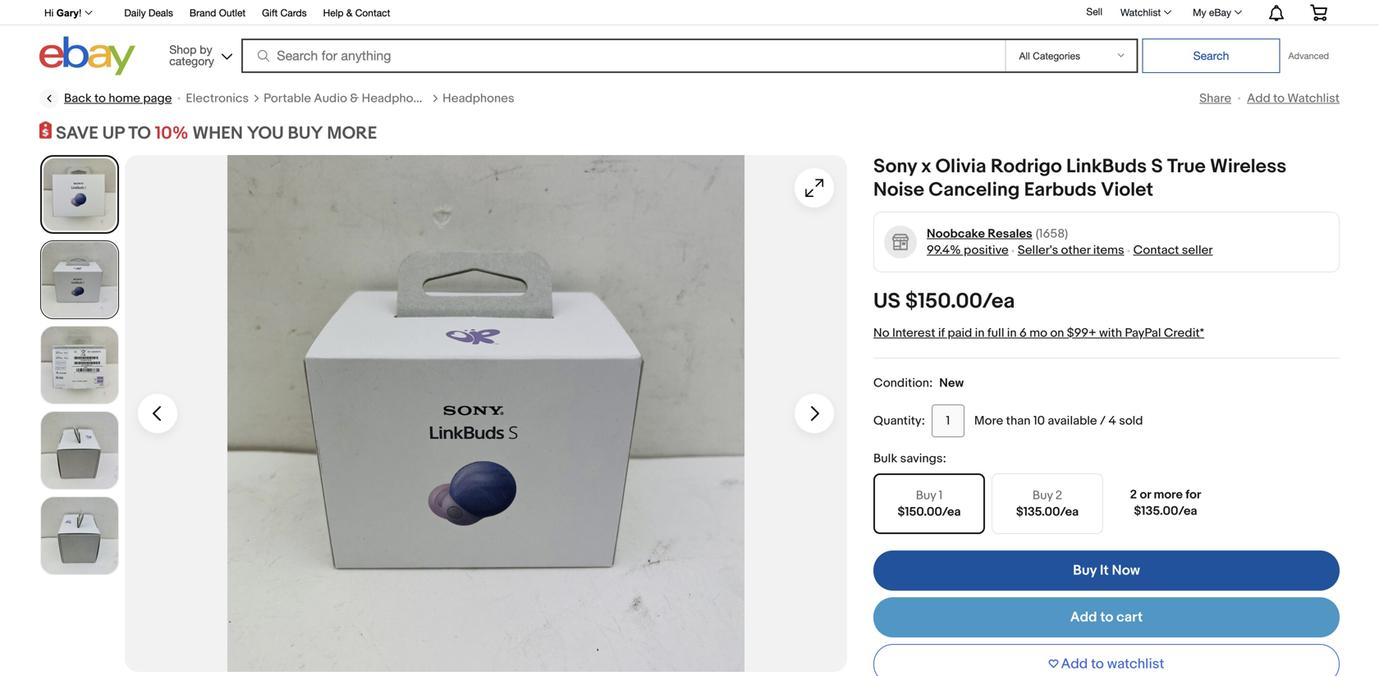 Task type: vqa. For each thing, say whether or not it's contained in the screenshot.
Any
no



Task type: locate. For each thing, give the bounding box(es) containing it.
to for watchlist
[[1091, 656, 1104, 674]]

1 vertical spatial &
[[350, 91, 359, 106]]

contact left seller on the top right
[[1134, 243, 1180, 258]]

shop by category banner
[[35, 0, 1340, 80]]

0 vertical spatial contact
[[355, 7, 390, 18]]

add inside button
[[1061, 656, 1088, 674]]

picture 3 of 5 image
[[41, 327, 118, 404]]

bulk
[[874, 452, 898, 467]]

1 horizontal spatial buy
[[1033, 489, 1053, 504]]

1 horizontal spatial 2
[[1131, 488, 1137, 503]]

share button
[[1200, 91, 1232, 106]]

add for add to cart
[[1071, 609, 1098, 627]]

to left cart
[[1101, 609, 1114, 627]]

2 in from the left
[[1007, 326, 1017, 341]]

buy down 10
[[1033, 489, 1053, 504]]

to inside button
[[1091, 656, 1104, 674]]

buy
[[916, 489, 936, 504], [1033, 489, 1053, 504], [1073, 563, 1097, 580]]

to for home
[[94, 91, 106, 106]]

1 headphones from the left
[[362, 91, 434, 106]]

& right help
[[346, 7, 353, 18]]

than
[[1007, 414, 1031, 429]]

add down add to cart link
[[1061, 656, 1088, 674]]

buy left 1
[[916, 489, 936, 504]]

buy it now
[[1073, 563, 1141, 580]]

10
[[1034, 414, 1045, 429]]

0 horizontal spatial headphones
[[362, 91, 434, 106]]

contact right help
[[355, 7, 390, 18]]

0 horizontal spatial contact
[[355, 7, 390, 18]]

linkbuds
[[1067, 155, 1147, 179]]

us
[[874, 289, 901, 315]]

1 horizontal spatial headphones
[[443, 91, 515, 106]]

2 horizontal spatial buy
[[1073, 563, 1097, 580]]

99.4% positive
[[927, 243, 1009, 258]]

$135.00/ea
[[1134, 504, 1198, 519], [1017, 505, 1079, 520]]

noobcake resales image
[[884, 226, 918, 259]]

your shopping cart image
[[1310, 4, 1329, 21]]

account navigation
[[35, 0, 1340, 25]]

when
[[193, 123, 243, 144]]

help & contact
[[323, 7, 390, 18]]

/
[[1100, 414, 1106, 429]]

on
[[1051, 326, 1065, 341]]

deals
[[149, 7, 173, 18]]

buy 2 $135.00/ea
[[1017, 489, 1079, 520]]

canceling
[[929, 179, 1020, 202]]

with
[[1100, 326, 1123, 341]]

0 horizontal spatial watchlist
[[1121, 7, 1161, 18]]

electronics
[[186, 91, 249, 106]]

more
[[975, 414, 1004, 429]]

buy for 2
[[1033, 489, 1053, 504]]

0 vertical spatial &
[[346, 7, 353, 18]]

!
[[79, 7, 82, 18]]

credit*
[[1164, 326, 1205, 341]]

advanced link
[[1281, 39, 1338, 72]]

watchlist link
[[1112, 2, 1179, 22]]

resales
[[988, 227, 1033, 242]]

0 horizontal spatial $135.00/ea
[[1017, 505, 1079, 520]]

watchlist down the advanced
[[1288, 91, 1340, 106]]

$135.00/ea inside 2 or more for $135.00/ea
[[1134, 504, 1198, 519]]

up
[[102, 123, 124, 144]]

picture 4 of 5 image
[[41, 412, 118, 490]]

hi gary !
[[44, 7, 82, 18]]

watchlist right sell
[[1121, 7, 1161, 18]]

sold
[[1119, 414, 1144, 429]]

in left full
[[975, 326, 985, 341]]

add right share
[[1248, 91, 1271, 106]]

$150.00/ea
[[906, 289, 1015, 315], [898, 505, 961, 520]]

interest
[[893, 326, 936, 341]]

contact seller
[[1134, 243, 1213, 258]]

0 horizontal spatial buy
[[916, 489, 936, 504]]

noobcake resales link
[[927, 226, 1033, 242]]

noobcake
[[927, 227, 985, 242]]

2 down more than 10 available / 4 sold
[[1056, 489, 1063, 504]]

us $150.00/ea
[[874, 289, 1015, 315]]

condition:
[[874, 376, 933, 391]]

0 horizontal spatial 2
[[1056, 489, 1063, 504]]

0 horizontal spatial in
[[975, 326, 985, 341]]

1 horizontal spatial $135.00/ea
[[1134, 504, 1198, 519]]

gift cards
[[262, 7, 307, 18]]

daily deals link
[[124, 5, 173, 23]]

& right audio
[[350, 91, 359, 106]]

mo
[[1030, 326, 1048, 341]]

watchlist inside watchlist "link"
[[1121, 7, 1161, 18]]

buy for it
[[1073, 563, 1097, 580]]

rodrigo
[[991, 155, 1062, 179]]

daily deals
[[124, 7, 173, 18]]

Search for anything text field
[[244, 40, 1002, 71]]

category
[[169, 54, 214, 68]]

None submit
[[1143, 39, 1281, 73]]

Quantity: text field
[[932, 405, 965, 438]]

noise
[[874, 179, 925, 202]]

paypal
[[1125, 326, 1162, 341]]

none submit inside 'shop by category' banner
[[1143, 39, 1281, 73]]

shop by category
[[169, 43, 214, 68]]

watchlist
[[1108, 656, 1165, 674]]

brand outlet
[[190, 7, 246, 18]]

1 vertical spatial watchlist
[[1288, 91, 1340, 106]]

buy inside "buy 1 $150.00/ea"
[[916, 489, 936, 504]]

0 vertical spatial watchlist
[[1121, 7, 1161, 18]]

headphones link
[[443, 90, 515, 107]]

to right back
[[94, 91, 106, 106]]

$150.00/ea up paid at the right
[[906, 289, 1015, 315]]

new
[[940, 376, 964, 391]]

add to watchlist button
[[874, 645, 1340, 677]]

contact inside help & contact link
[[355, 7, 390, 18]]

sony x olivia rodrigo linkbuds s true wireless noise canceling earbuds violet
[[874, 155, 1287, 202]]

to left watchlist
[[1091, 656, 1104, 674]]

buy inside buy 2 $135.00/ea
[[1033, 489, 1053, 504]]

$99+
[[1067, 326, 1097, 341]]

buy left it
[[1073, 563, 1097, 580]]

positive
[[964, 243, 1009, 258]]

x
[[922, 155, 932, 179]]

& inside portable audio & headphones link
[[350, 91, 359, 106]]

2 left the or
[[1131, 488, 1137, 503]]

electronics link
[[186, 90, 249, 107]]

1 horizontal spatial contact
[[1134, 243, 1180, 258]]

contact
[[355, 7, 390, 18], [1134, 243, 1180, 258]]

&
[[346, 7, 353, 18], [350, 91, 359, 106]]

0 vertical spatial add
[[1248, 91, 1271, 106]]

cards
[[281, 7, 307, 18]]

noobcake resales (1658)
[[927, 227, 1069, 242]]

back to home page
[[64, 91, 172, 106]]

for
[[1186, 488, 1202, 503]]

advanced
[[1289, 51, 1330, 61]]

gift
[[262, 7, 278, 18]]

1 vertical spatial $150.00/ea
[[898, 505, 961, 520]]

daily
[[124, 7, 146, 18]]

help
[[323, 7, 344, 18]]

add left cart
[[1071, 609, 1098, 627]]

1 horizontal spatial in
[[1007, 326, 1017, 341]]

1 vertical spatial contact
[[1134, 243, 1180, 258]]

2 vertical spatial add
[[1061, 656, 1088, 674]]

seller's other items
[[1018, 243, 1125, 258]]

2
[[1131, 488, 1137, 503], [1056, 489, 1063, 504]]

add to watchlist
[[1248, 91, 1340, 106]]

to down advanced link
[[1274, 91, 1285, 106]]

$150.00/ea down 1
[[898, 505, 961, 520]]

to for watchlist
[[1274, 91, 1285, 106]]

1 vertical spatial add
[[1071, 609, 1098, 627]]

in left "6"
[[1007, 326, 1017, 341]]



Task type: describe. For each thing, give the bounding box(es) containing it.
picture 1 of 5 image
[[42, 157, 117, 232]]

99.4% positive link
[[927, 243, 1009, 258]]

portable
[[264, 91, 311, 106]]

hi
[[44, 7, 54, 18]]

2 inside buy 2 $135.00/ea
[[1056, 489, 1063, 504]]

1
[[939, 489, 943, 504]]

more
[[327, 123, 377, 144]]

buy for 1
[[916, 489, 936, 504]]

or
[[1140, 488, 1151, 503]]

full
[[988, 326, 1005, 341]]

sony x olivia rodrigo linkbuds s true wireless noise canceling earbuds violet - picture 2 of 5 image
[[125, 155, 847, 673]]

seller's other items link
[[1018, 243, 1125, 258]]

gary
[[56, 7, 79, 18]]

home
[[109, 91, 140, 106]]

brand
[[190, 7, 216, 18]]

to for cart
[[1101, 609, 1114, 627]]

shop
[[169, 43, 197, 56]]

6
[[1020, 326, 1027, 341]]

true
[[1168, 155, 1206, 179]]

s
[[1152, 155, 1163, 179]]

(1658)
[[1036, 227, 1069, 242]]

bulk savings:
[[874, 452, 947, 467]]

it
[[1100, 563, 1109, 580]]

4
[[1109, 414, 1117, 429]]

contact seller link
[[1134, 243, 1213, 258]]

seller's
[[1018, 243, 1059, 258]]

2 inside 2 or more for $135.00/ea
[[1131, 488, 1137, 503]]

2 headphones from the left
[[443, 91, 515, 106]]

wireless
[[1210, 155, 1287, 179]]

add for add to watchlist
[[1248, 91, 1271, 106]]

ebay
[[1210, 7, 1232, 18]]

1 horizontal spatial watchlist
[[1288, 91, 1340, 106]]

violet
[[1101, 179, 1154, 202]]

gift cards link
[[262, 5, 307, 23]]

save up to 10% when you buy more
[[56, 123, 377, 144]]

save
[[56, 123, 98, 144]]

if
[[939, 326, 945, 341]]

add for add to watchlist
[[1061, 656, 1088, 674]]

outlet
[[219, 7, 246, 18]]

olivia
[[936, 155, 987, 179]]

0 vertical spatial $150.00/ea
[[906, 289, 1015, 315]]

sell
[[1087, 6, 1103, 17]]

available
[[1048, 414, 1098, 429]]

quantity:
[[874, 414, 925, 429]]

more than 10 available / 4 sold
[[975, 414, 1144, 429]]

back to home page link
[[39, 89, 172, 108]]

audio
[[314, 91, 347, 106]]

buy 1 $150.00/ea
[[898, 489, 961, 520]]

no
[[874, 326, 890, 341]]

share
[[1200, 91, 1232, 106]]

add to watchlist
[[1061, 656, 1165, 674]]

no interest if paid in full in 6 mo on $99+ with paypal credit* link
[[874, 326, 1205, 341]]

page
[[143, 91, 172, 106]]

earbuds
[[1025, 179, 1097, 202]]

brand outlet link
[[190, 5, 246, 23]]

items
[[1094, 243, 1125, 258]]

add to watchlist link
[[1248, 91, 1340, 106]]

no interest if paid in full in 6 mo on $99+ with paypal credit*
[[874, 326, 1205, 341]]

cart
[[1117, 609, 1143, 627]]

my ebay link
[[1184, 2, 1250, 22]]

99.4%
[[927, 243, 961, 258]]

10%
[[155, 123, 189, 144]]

buy
[[288, 123, 323, 144]]

to
[[128, 123, 151, 144]]

add to cart
[[1071, 609, 1143, 627]]

sony
[[874, 155, 917, 179]]

by
[[200, 43, 212, 56]]

my ebay
[[1193, 7, 1232, 18]]

help & contact link
[[323, 5, 390, 23]]

& inside help & contact link
[[346, 7, 353, 18]]

paid
[[948, 326, 973, 341]]

savings:
[[901, 452, 947, 467]]

1 in from the left
[[975, 326, 985, 341]]

my
[[1193, 7, 1207, 18]]

picture 2 of 5 image
[[41, 242, 118, 319]]

more
[[1154, 488, 1183, 503]]

picture 5 of 5 image
[[41, 498, 118, 575]]

sell link
[[1079, 6, 1110, 17]]

back
[[64, 91, 92, 106]]

condition: new
[[874, 376, 964, 391]]

portable audio & headphones
[[264, 91, 434, 106]]

shop by category button
[[162, 37, 236, 72]]



